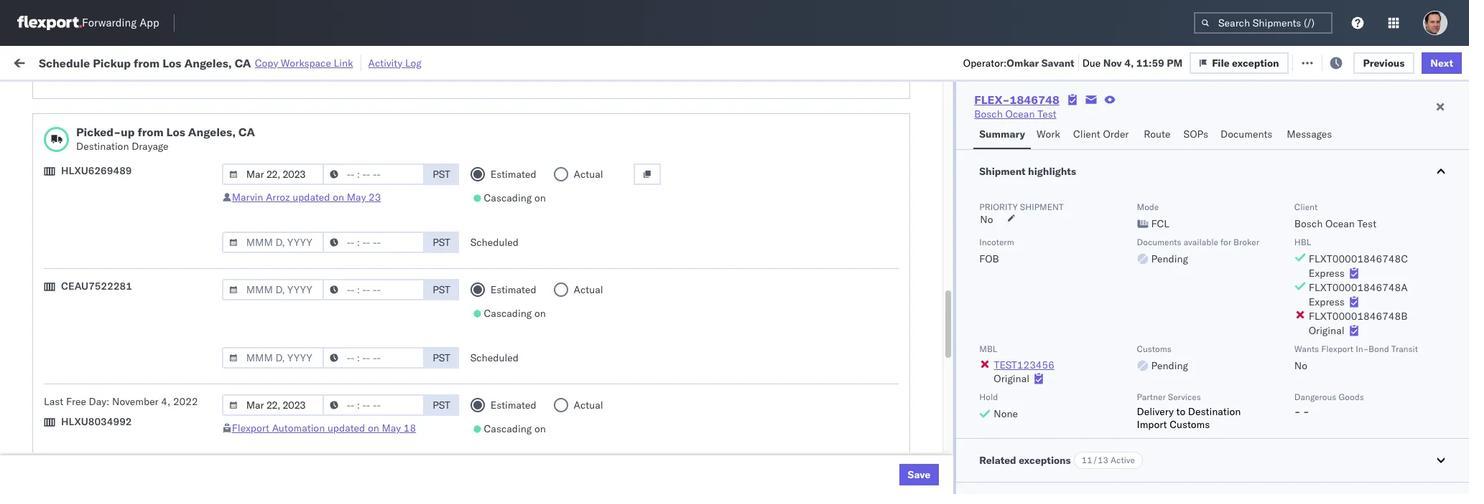 Task type: locate. For each thing, give the bounding box(es) containing it.
1 pending from the top
[[1151, 253, 1188, 266]]

0 horizontal spatial work
[[157, 56, 182, 69]]

2 ceau7522281, from the top
[[995, 207, 1069, 220]]

omkar up flex-1846748 link
[[1007, 56, 1039, 69]]

2 appointment from the top
[[118, 238, 177, 251]]

appointment for abcdefg78456546
[[118, 365, 177, 378]]

mbl/mawb
[[1101, 117, 1151, 128]]

delivery for 3rd schedule delivery appointment button from the bottom of the page
[[78, 175, 115, 188]]

0 vertical spatial appointment
[[118, 175, 177, 188]]

express for flxt00001846748a
[[1309, 296, 1345, 309]]

2 vertical spatial -- : -- -- text field
[[322, 395, 424, 417]]

2 vertical spatial gaurav
[[1303, 239, 1335, 252]]

forwarding app
[[82, 16, 159, 30]]

ocean fcl
[[493, 176, 544, 189], [493, 239, 544, 252], [493, 270, 544, 283], [493, 302, 544, 315], [493, 365, 544, 378], [493, 397, 544, 410], [493, 429, 544, 441]]

schedule pickup from los angeles, ca button for 11:59 pm pst, dec 13, 2022
[[33, 332, 210, 348]]

2 upload from the top
[[33, 301, 66, 314]]

for left work,
[[138, 89, 150, 99]]

1 vertical spatial omkar
[[1303, 397, 1333, 410]]

client left the order
[[1073, 128, 1100, 141]]

nov
[[1103, 56, 1122, 69], [333, 176, 351, 189], [333, 207, 351, 220], [333, 239, 351, 252], [333, 270, 351, 283], [332, 302, 351, 315]]

ceau7522281, up the shipment
[[995, 175, 1069, 188]]

los inside picked-up from los angeles, ca destination drayage
[[166, 125, 185, 139]]

ceau7522281, hlxu6269489, hlxu8034992 for schedule pickup from los angeles, ca button associated with 11:59 pm pdt, nov 4, 2022
[[995, 270, 1218, 283]]

: down 'link'
[[334, 89, 336, 99]]

1 vertical spatial jawla
[[1338, 207, 1363, 220]]

0 vertical spatial gaurav
[[1303, 144, 1335, 157]]

5 ocean fcl from the top
[[493, 365, 544, 378]]

original up wants
[[1309, 325, 1344, 338]]

gaurav jawla down messages
[[1303, 144, 1363, 157]]

abcdefg78456546 for schedule delivery appointment
[[1101, 365, 1197, 378]]

-- : -- -- text field up 24,
[[322, 395, 424, 417]]

1 vertical spatial may
[[382, 422, 401, 435]]

2 actual from the top
[[574, 284, 603, 297]]

0 vertical spatial upload customs clearance documents button
[[33, 143, 212, 158]]

1 horizontal spatial original
[[1309, 325, 1344, 338]]

-- : -- -- text field
[[322, 164, 424, 185], [322, 232, 424, 254], [322, 395, 424, 417]]

customs
[[68, 143, 109, 156], [68, 301, 109, 314], [1137, 344, 1171, 355], [1170, 419, 1210, 432]]

flexport
[[1321, 344, 1353, 355], [232, 422, 269, 435]]

2 : from the left
[[334, 89, 336, 99]]

pending down documents available for broker
[[1151, 253, 1188, 266]]

1 vertical spatial clearance
[[111, 301, 157, 314]]

next
[[1431, 56, 1453, 69]]

13, for schedule pickup from los angeles, ca
[[353, 334, 369, 347]]

numbers inside "button"
[[1153, 117, 1188, 128]]

1 1889466 from the top
[[920, 334, 963, 347]]

cascading for marvin arroz updated on may 23
[[484, 192, 532, 205]]

delivery down picked-
[[78, 175, 115, 188]]

upload customs clearance documents link down ceau7522281
[[33, 301, 212, 315]]

1 vertical spatial schedule pickup from los angeles, ca link
[[33, 269, 210, 283]]

2 uetu5238478 from the top
[[1072, 365, 1142, 378]]

destination down services on the right bottom of page
[[1188, 406, 1241, 419]]

1 horizontal spatial client
[[1294, 202, 1318, 213]]

client inside client bosch ocean test incoterm fob
[[1294, 202, 1318, 213]]

pdt, for 3rd schedule delivery appointment button from the bottom of the page
[[307, 176, 330, 189]]

upload customs clearance documents
[[33, 143, 212, 156], [33, 301, 212, 314]]

3 pst from the top
[[433, 284, 450, 297]]

lhuu7894563, up test123456 button
[[995, 333, 1070, 346]]

1 estimated from the top
[[490, 168, 536, 181]]

pending for customs
[[1151, 360, 1188, 373]]

2 confirm from the top
[[33, 428, 70, 441]]

upload customs clearance documents button down ceau7522281
[[33, 301, 212, 316]]

pm for confirm pickup from los angeles, ca button
[[283, 397, 299, 410]]

omkar left goods on the bottom right
[[1303, 397, 1333, 410]]

1 horizontal spatial import
[[1137, 419, 1167, 432]]

schedule delivery appointment button up ceau7522281
[[33, 237, 177, 253]]

0 vertical spatial express
[[1309, 267, 1345, 280]]

next button
[[1422, 52, 1462, 74]]

lhuu7894563, uetu5238478 for confirm pickup from los angeles, ca
[[995, 397, 1142, 409]]

estimated
[[490, 168, 536, 181], [490, 284, 536, 297], [490, 399, 536, 412]]

2 vertical spatial gaurav jawla
[[1303, 239, 1363, 252]]

pm for 3rd schedule delivery appointment button from the bottom of the page
[[289, 176, 305, 189]]

1 confirm from the top
[[33, 396, 70, 409]]

2 vertical spatial no
[[1294, 360, 1307, 373]]

confirm inside button
[[33, 396, 70, 409]]

1 vertical spatial gaurav jawla
[[1303, 207, 1363, 220]]

2 vertical spatial estimated
[[490, 399, 536, 412]]

11/13
[[1082, 455, 1108, 466]]

broker
[[1234, 237, 1259, 248]]

updated for automation
[[327, 422, 365, 435]]

0 vertical spatial jawla
[[1338, 144, 1363, 157]]

dec left "23,"
[[326, 397, 344, 410]]

1 vertical spatial schedule delivery appointment link
[[33, 237, 177, 252]]

operator:
[[963, 56, 1007, 69]]

1 horizontal spatial numbers
[[1153, 117, 1188, 128]]

0 vertical spatial client
[[1073, 128, 1100, 141]]

test inside client bosch ocean test incoterm fob
[[1357, 218, 1376, 231]]

test123456 down mode
[[1101, 239, 1161, 252]]

automation
[[272, 422, 325, 435]]

1 ceau7522281, hlxu6269489, hlxu8034992 from the top
[[995, 175, 1218, 188]]

batch
[[1388, 56, 1416, 69]]

1 upload customs clearance documents from the top
[[33, 143, 212, 156]]

message (0)
[[194, 56, 253, 69]]

2 schedule pickup from los angeles, ca button from the top
[[33, 269, 210, 285]]

client
[[1073, 128, 1100, 141], [1294, 202, 1318, 213]]

client bosch ocean test incoterm fob
[[979, 202, 1376, 266]]

file
[[1223, 56, 1241, 69], [1212, 56, 1230, 69]]

0 horizontal spatial numbers
[[995, 123, 1031, 134]]

schedule delivery appointment button
[[33, 174, 177, 190], [33, 237, 177, 253], [33, 364, 177, 380]]

schedule pickup from los angeles, ca link for 11:59 pm pst, dec 13, 2022
[[33, 332, 210, 347]]

pst,
[[307, 302, 329, 315], [307, 334, 329, 347], [307, 365, 329, 378], [301, 397, 323, 410], [302, 429, 324, 441]]

destination down picked-
[[76, 140, 129, 153]]

2 lhuu7894563, from the top
[[995, 365, 1070, 378]]

3 schedule pickup from los angeles, ca from the top
[[33, 333, 210, 346]]

0 vertical spatial upload
[[33, 143, 66, 156]]

11:59 pm pst, dec 13, 2022
[[259, 334, 396, 347], [259, 365, 396, 378]]

mmm d, yyyy text field up 11:00
[[222, 279, 324, 301]]

1 gaurav from the top
[[1303, 144, 1335, 157]]

destination inside partner services delivery to destination import customs
[[1188, 406, 1241, 419]]

messages
[[1287, 128, 1332, 141]]

1 vertical spatial updated
[[327, 422, 365, 435]]

2 ceau7522281, hlxu6269489, hlxu8034992 from the top
[[995, 207, 1218, 220]]

1 resize handle column header from the left
[[233, 111, 250, 495]]

1 vertical spatial cascading
[[484, 307, 532, 320]]

Search Work text field
[[985, 51, 1142, 73]]

0 vertical spatial schedule delivery appointment link
[[33, 174, 177, 189]]

2 vertical spatial jawla
[[1338, 239, 1363, 252]]

2 cascading from the top
[[484, 307, 532, 320]]

0 horizontal spatial destination
[[76, 140, 129, 153]]

2 scheduled from the top
[[470, 352, 519, 365]]

gaurav for upload customs clearance documents
[[1303, 144, 1335, 157]]

work up status : ready for work, blocked, in progress
[[157, 56, 182, 69]]

upload down ceau7522281
[[33, 301, 66, 314]]

customs down ceau7522281
[[68, 301, 109, 314]]

gaurav down messages
[[1303, 144, 1335, 157]]

angeles, inside button
[[148, 396, 188, 409]]

savant down wants flexport in-bond transit no
[[1336, 397, 1367, 410]]

upload for 1st upload customs clearance documents link from the top of the page
[[33, 143, 66, 156]]

1 upload customs clearance documents button from the top
[[33, 143, 212, 158]]

1 vertical spatial upload customs clearance documents link
[[33, 301, 212, 315]]

1 13, from the top
[[353, 334, 369, 347]]

jawla
[[1338, 144, 1363, 157], [1338, 207, 1363, 220], [1338, 239, 1363, 252]]

flexport down 4:00 at the left bottom
[[232, 422, 269, 435]]

may for 23
[[347, 191, 366, 204]]

pickup for 11:59 pm pst, dec 13, 2022
[[78, 333, 109, 346]]

schedule delivery appointment link down picked-
[[33, 174, 177, 189]]

1 vertical spatial pending
[[1151, 360, 1188, 373]]

0 horizontal spatial -
[[1294, 406, 1301, 419]]

uetu5238478 for schedule delivery appointment
[[1072, 365, 1142, 378]]

1 vertical spatial original
[[994, 373, 1030, 386]]

priority
[[979, 202, 1018, 213]]

1 scheduled from the top
[[470, 236, 519, 249]]

3 -- : -- -- text field from the top
[[322, 395, 424, 417]]

pdt, for test123456's schedule delivery appointment button
[[307, 239, 330, 252]]

numbers for mbl/mawb numbers
[[1153, 117, 1188, 128]]

2 horizontal spatial no
[[1294, 360, 1307, 373]]

services
[[1168, 392, 1201, 403]]

0 vertical spatial upload customs clearance documents link
[[33, 143, 212, 157]]

flexport left in-
[[1321, 344, 1353, 355]]

upload
[[33, 143, 66, 156], [33, 301, 66, 314]]

schedule delivery appointment up ceau7522281
[[33, 238, 177, 251]]

2 gaurav jawla from the top
[[1303, 207, 1363, 220]]

clearance down 'up'
[[111, 143, 157, 156]]

los for confirm pickup from los angeles, ca button
[[130, 396, 146, 409]]

0 horizontal spatial for
[[138, 89, 150, 99]]

MMM D, YYYY text field
[[222, 164, 324, 185], [222, 279, 324, 301], [222, 348, 324, 369], [222, 395, 324, 417]]

confirm down last
[[33, 428, 70, 441]]

-- : -- -- text field down 23
[[322, 232, 424, 254]]

1 schedule delivery appointment link from the top
[[33, 174, 177, 189]]

0 vertical spatial scheduled
[[470, 236, 519, 249]]

4,
[[1124, 56, 1134, 69], [354, 176, 363, 189], [354, 207, 363, 220], [354, 239, 363, 252], [354, 270, 363, 283], [161, 396, 170, 409]]

3 ceau7522281, hlxu6269489, hlxu8034992 from the top
[[995, 239, 1218, 251]]

2 clearance from the top
[[111, 301, 157, 314]]

no down priority
[[980, 213, 993, 226]]

0 horizontal spatial import
[[122, 56, 155, 69]]

24,
[[348, 429, 363, 441]]

from inside confirm pickup from los angeles, ca link
[[106, 396, 127, 409]]

schedule delivery appointment button up day:
[[33, 364, 177, 380]]

gaurav up hbl
[[1303, 207, 1335, 220]]

fcl for schedule delivery appointment button corresponding to abcdefg78456546
[[525, 365, 544, 378]]

1 horizontal spatial :
[[334, 89, 336, 99]]

ca inside button
[[190, 396, 204, 409]]

ceau7522281, hlxu6269489, hlxu8034992
[[995, 175, 1218, 188], [995, 207, 1218, 220], [995, 239, 1218, 251], [995, 270, 1218, 283]]

1 -- : -- -- text field from the top
[[322, 164, 424, 185]]

0 vertical spatial -- : -- -- text field
[[322, 164, 424, 185]]

schedule delivery appointment button down picked-
[[33, 174, 177, 190]]

3 cascading on from the top
[[484, 423, 546, 436]]

schedule delivery appointment button for test123456
[[33, 237, 177, 253]]

flexport inside wants flexport in-bond transit no
[[1321, 344, 1353, 355]]

action
[[1419, 56, 1450, 69]]

1 vertical spatial import
[[1137, 419, 1167, 432]]

ocean inside client bosch ocean test incoterm fob
[[1325, 218, 1355, 231]]

dec for schedule pickup from los angeles, ca
[[332, 334, 351, 347]]

11:00
[[259, 302, 287, 315]]

last
[[44, 396, 63, 409]]

2 express from the top
[[1309, 296, 1345, 309]]

no down wants
[[1294, 360, 1307, 373]]

delivery up ceau7522281
[[78, 238, 115, 251]]

1 vertical spatial client
[[1294, 202, 1318, 213]]

4 pdt, from the top
[[307, 270, 330, 283]]

0 vertical spatial cascading on
[[484, 192, 546, 205]]

gaurav up flxt00001846748c
[[1303, 239, 1335, 252]]

4 flex-1889466 from the top
[[889, 429, 963, 441]]

updated down "23,"
[[327, 422, 365, 435]]

my
[[14, 52, 37, 72]]

2 vertical spatial schedule pickup from los angeles, ca
[[33, 333, 210, 346]]

1 vertical spatial confirm
[[33, 428, 70, 441]]

4 lhuu7894563, uetu5238478 from the top
[[995, 428, 1142, 441]]

test123456 down ymluw236679313
[[1101, 207, 1161, 220]]

upload for first upload customs clearance documents link from the bottom
[[33, 301, 66, 314]]

11:59 pm pst, dec 13, 2022 for schedule delivery appointment
[[259, 365, 396, 378]]

mmm d, yyyy text field up arroz
[[222, 164, 324, 185]]

pdt, down marvin arroz updated on may 23 button
[[307, 207, 330, 220]]

schedule pickup from los angeles, ca link
[[33, 206, 210, 220], [33, 269, 210, 283], [33, 332, 210, 347]]

delivery for schedule delivery appointment button corresponding to abcdefg78456546
[[78, 365, 115, 378]]

1 pdt, from the top
[[307, 176, 330, 189]]

0 vertical spatial 13,
[[353, 334, 369, 347]]

shipment highlights
[[979, 165, 1076, 178]]

express up flxt00001846748b
[[1309, 296, 1345, 309]]

3 schedule delivery appointment from the top
[[33, 365, 177, 378]]

pdt, up marvin arroz updated on may 23
[[307, 176, 330, 189]]

0 horizontal spatial flexport
[[232, 422, 269, 435]]

1 vertical spatial schedule pickup from los angeles, ca
[[33, 270, 210, 283]]

1 vertical spatial cascading on
[[484, 307, 546, 320]]

0 vertical spatial clearance
[[111, 143, 157, 156]]

flex-1889466 for schedule pickup from los angeles, ca
[[889, 334, 963, 347]]

flex-1889466 button
[[866, 330, 966, 350], [866, 330, 966, 350], [866, 362, 966, 382], [866, 362, 966, 382], [866, 393, 966, 413], [866, 393, 966, 413], [866, 425, 966, 445], [866, 425, 966, 445]]

flex-1889466 for confirm delivery
[[889, 429, 963, 441]]

0 horizontal spatial savant
[[1041, 56, 1074, 69]]

pdt, up 11:00 pm pst, nov 8, 2022
[[307, 270, 330, 283]]

client up hbl
[[1294, 202, 1318, 213]]

hbl
[[1294, 237, 1311, 248]]

angeles, for schedule pickup from los angeles, ca link related to 11:59 pm pdt, nov 4, 2022
[[154, 270, 194, 283]]

13, down the 8,
[[353, 334, 369, 347]]

sops
[[1184, 128, 1208, 141]]

ceau7522281, hlxu6269489, hlxu8034992 for 3rd schedule delivery appointment button from the bottom of the page
[[995, 175, 1218, 188]]

3 actual from the top
[[574, 399, 603, 412]]

hlxu8034992 down documents available for broker
[[1148, 270, 1218, 283]]

lhuu7894563, up related exceptions
[[995, 428, 1070, 441]]

lhuu7894563, down "mbl"
[[995, 365, 1070, 378]]

lhuu7894563, for confirm delivery
[[995, 428, 1070, 441]]

11/13 active
[[1082, 455, 1135, 466]]

cascading
[[484, 192, 532, 205], [484, 307, 532, 320], [484, 423, 532, 436]]

from inside picked-up from los angeles, ca destination drayage
[[138, 125, 164, 139]]

schedule delivery appointment button for abcdefg78456546
[[33, 364, 177, 380]]

2022 for schedule delivery appointment link for abcdefg78456546
[[371, 365, 396, 378]]

1 flex-1889466 from the top
[[889, 334, 963, 347]]

delivery down day:
[[72, 428, 109, 441]]

1 horizontal spatial for
[[1221, 237, 1231, 248]]

1 abcdefg78456546 from the top
[[1101, 334, 1197, 347]]

1 horizontal spatial savant
[[1336, 397, 1367, 410]]

11:59 for 11:59 pm pst, dec 13, 2022's schedule pickup from los angeles, ca button
[[259, 334, 287, 347]]

3 mmm d, yyyy text field from the top
[[222, 348, 324, 369]]

pending up services on the right bottom of page
[[1151, 360, 1188, 373]]

ceau7522281, down the shipment highlights
[[995, 207, 1069, 220]]

2 schedule pickup from los angeles, ca link from the top
[[33, 269, 210, 283]]

pdt,
[[307, 176, 330, 189], [307, 207, 330, 220], [307, 239, 330, 252], [307, 270, 330, 283]]

dec up "23,"
[[332, 365, 351, 378]]

11:59 pm pst, dec 13, 2022 up 4:00 pm pst, dec 23, 2022
[[259, 365, 396, 378]]

1 express from the top
[[1309, 267, 1345, 280]]

activity log
[[368, 56, 422, 69]]

1 ceau7522281, from the top
[[995, 175, 1069, 188]]

1 vertical spatial gaurav
[[1303, 207, 1335, 220]]

0 vertical spatial upload customs clearance documents
[[33, 143, 212, 156]]

flex-
[[974, 93, 1010, 107], [889, 144, 920, 157], [889, 176, 920, 189], [889, 207, 920, 220], [889, 239, 920, 252], [889, 270, 920, 283], [889, 302, 920, 315], [889, 334, 920, 347], [889, 365, 920, 378], [889, 397, 920, 410], [889, 429, 920, 441], [889, 460, 920, 473]]

flexport automation updated on may 18 button
[[232, 422, 416, 435]]

2 flex-1889466 from the top
[[889, 365, 963, 378]]

1 mmm d, yyyy text field from the top
[[222, 164, 324, 185]]

1 schedule pickup from los angeles, ca button from the top
[[33, 206, 210, 222]]

1 11:59 pm pdt, nov 4, 2022 from the top
[[259, 176, 391, 189]]

pst, right am
[[302, 429, 324, 441]]

1 -- : -- -- text field from the top
[[322, 279, 424, 301]]

2 ocean fcl from the top
[[493, 239, 544, 252]]

1 horizontal spatial -
[[1303, 406, 1309, 419]]

2 schedule delivery appointment from the top
[[33, 238, 177, 251]]

november
[[112, 396, 159, 409]]

may
[[347, 191, 366, 204], [382, 422, 401, 435]]

abcdefg78456546 for schedule pickup from los angeles, ca
[[1101, 334, 1197, 347]]

pickup inside button
[[72, 396, 103, 409]]

0 vertical spatial original
[[1309, 325, 1344, 338]]

-- : -- -- text field up the 8,
[[322, 279, 424, 301]]

abcdefg78456546 for confirm delivery
[[1101, 429, 1197, 441]]

uetu5238478 for schedule pickup from los angeles, ca
[[1072, 333, 1142, 346]]

delivery up day:
[[78, 365, 115, 378]]

1 vertical spatial estimated
[[490, 284, 536, 297]]

lhuu7894563, down test123456 button
[[995, 397, 1070, 409]]

snoozed : no
[[300, 89, 352, 99]]

0 horizontal spatial :
[[104, 89, 107, 99]]

drayage
[[132, 140, 169, 153]]

23
[[369, 191, 381, 204]]

ocean fcl for schedule delivery appointment button corresponding to abcdefg78456546
[[493, 365, 544, 378]]

ceau7522281, down fob
[[995, 270, 1069, 283]]

bosch
[[974, 108, 1003, 121], [599, 176, 627, 189], [1294, 218, 1323, 231], [599, 270, 627, 283], [704, 270, 732, 283], [599, 365, 627, 378], [704, 365, 732, 378], [599, 397, 627, 410]]

9 resize handle column header from the left
[[1279, 111, 1296, 495]]

upload customs clearance documents down ceau7522281
[[33, 301, 212, 314]]

-- : -- -- text field for 18
[[322, 395, 424, 417]]

0 vertical spatial actual
[[574, 168, 603, 181]]

upload customs clearance documents button down 'up'
[[33, 143, 212, 158]]

customs down services on the right bottom of page
[[1170, 419, 1210, 432]]

-- : -- -- text field up "23,"
[[322, 348, 424, 369]]

2022 for 3rd schedule delivery appointment link from the bottom
[[366, 176, 391, 189]]

updated right arroz
[[292, 191, 330, 204]]

1 vertical spatial upload
[[33, 301, 66, 314]]

am
[[283, 429, 300, 441]]

-- : -- -- text field
[[322, 279, 424, 301], [322, 348, 424, 369]]

clearance down ceau7522281
[[111, 301, 157, 314]]

no right snoozed
[[340, 89, 352, 99]]

0 vertical spatial flexport
[[1321, 344, 1353, 355]]

flex-1660288 button
[[866, 140, 966, 161], [866, 140, 966, 161]]

fcl for confirm delivery button
[[525, 429, 544, 441]]

0 vertical spatial pending
[[1151, 253, 1188, 266]]

0 vertical spatial cascading
[[484, 192, 532, 205]]

resize handle column header
[[233, 111, 250, 495], [412, 111, 430, 495], [469, 111, 486, 495], [574, 111, 591, 495], [680, 111, 697, 495], [841, 111, 859, 495], [971, 111, 988, 495], [1076, 111, 1093, 495], [1279, 111, 1296, 495], [1384, 111, 1401, 495], [1432, 111, 1450, 495]]

uetu5238478 for confirm delivery
[[1072, 428, 1142, 441]]

pst, for confirm delivery
[[302, 429, 324, 441]]

1 vertical spatial -- : -- -- text field
[[322, 348, 424, 369]]

2 mmm d, yyyy text field from the top
[[222, 279, 324, 301]]

activity
[[368, 56, 403, 69]]

upload customs clearance documents down 'up'
[[33, 143, 212, 156]]

mmm d, yyyy text field for 1st -- : -- -- text box
[[222, 279, 324, 301]]

11:59 for 3rd schedule delivery appointment button from the bottom of the page
[[259, 176, 287, 189]]

hlxu8034992 up documents available for broker
[[1148, 207, 1218, 220]]

dec for schedule delivery appointment
[[332, 365, 351, 378]]

cascading for flexport automation updated on may 18
[[484, 423, 532, 436]]

hlxu6269489
[[61, 165, 132, 177]]

3 flex-1889466 from the top
[[889, 397, 963, 410]]

1 horizontal spatial no
[[980, 213, 993, 226]]

may left 23
[[347, 191, 366, 204]]

los inside button
[[130, 396, 146, 409]]

schedule delivery appointment up day:
[[33, 365, 177, 378]]

2 jawla from the top
[[1338, 207, 1363, 220]]

1846748
[[1010, 93, 1060, 107], [920, 176, 963, 189], [920, 207, 963, 220], [920, 239, 963, 252], [920, 270, 963, 283], [920, 302, 963, 315]]

schedule delivery appointment
[[33, 175, 177, 188], [33, 238, 177, 251], [33, 365, 177, 378]]

1 vertical spatial -- : -- -- text field
[[322, 232, 424, 254]]

flexport. image
[[17, 16, 82, 30]]

work up caiu7969337
[[1037, 128, 1060, 141]]

client inside button
[[1073, 128, 1100, 141]]

3 11:59 pm pdt, nov 4, 2022 from the top
[[259, 239, 391, 252]]

jawla for schedule pickup from los angeles, ca
[[1338, 207, 1363, 220]]

2 vertical spatial test123456
[[994, 359, 1054, 372]]

0 vertical spatial schedule pickup from los angeles, ca button
[[33, 206, 210, 222]]

gaurav jawla up flxt00001846748c
[[1303, 239, 1363, 252]]

numbers inside container numbers
[[995, 123, 1031, 134]]

pm for schedule delivery appointment button corresponding to abcdefg78456546
[[289, 365, 305, 378]]

3 lhuu7894563, from the top
[[995, 397, 1070, 409]]

ceau7522281,
[[995, 175, 1069, 188], [995, 207, 1069, 220], [995, 239, 1069, 251], [995, 270, 1069, 283]]

0 vertical spatial import
[[122, 56, 155, 69]]

1889466 for confirm delivery
[[920, 429, 963, 441]]

0 vertical spatial gaurav jawla
[[1303, 144, 1363, 157]]

3 1889466 from the top
[[920, 397, 963, 410]]

upload customs clearance documents link down 'up'
[[33, 143, 212, 157]]

2 upload customs clearance documents button from the top
[[33, 301, 212, 316]]

3 ocean fcl from the top
[[493, 270, 544, 283]]

2 upload customs clearance documents link from the top
[[33, 301, 212, 315]]

pst, left the 8,
[[307, 302, 329, 315]]

confirm
[[33, 396, 70, 409], [33, 428, 70, 441]]

abcdefg78456546
[[1101, 334, 1197, 347], [1101, 365, 1197, 378], [1101, 397, 1197, 410], [1101, 429, 1197, 441]]

187
[[331, 56, 350, 69]]

pst, down 11:00 pm pst, nov 8, 2022
[[307, 334, 329, 347]]

11:59 pm pst, dec 13, 2022 for schedule pickup from los angeles, ca
[[259, 334, 396, 347]]

lhuu7894563, for schedule pickup from los angeles, ca
[[995, 333, 1070, 346]]

3 estimated from the top
[[490, 399, 536, 412]]

file exception button
[[1201, 51, 1300, 73], [1201, 51, 1300, 73], [1190, 52, 1288, 74], [1190, 52, 1288, 74]]

1 gaurav jawla from the top
[[1303, 144, 1363, 157]]

2 vertical spatial appointment
[[118, 365, 177, 378]]

4 hlxu6269489, from the top
[[1072, 270, 1145, 283]]

2 vertical spatial schedule delivery appointment link
[[33, 364, 177, 378]]

bosch ocean test
[[974, 108, 1056, 121], [599, 176, 681, 189], [599, 270, 681, 283], [704, 270, 786, 283], [599, 365, 681, 378], [704, 365, 786, 378], [599, 397, 681, 410]]

3 schedule delivery appointment button from the top
[[33, 364, 177, 380]]

savant left 'due'
[[1041, 56, 1074, 69]]

client for order
[[1073, 128, 1100, 141]]

original down test123456 button
[[994, 373, 1030, 386]]

picked-
[[76, 125, 121, 139]]

2022
[[366, 176, 391, 189], [366, 207, 391, 220], [366, 239, 391, 252], [366, 270, 391, 283], [365, 302, 390, 315], [371, 334, 396, 347], [371, 365, 396, 378], [173, 396, 198, 409], [365, 397, 390, 410], [366, 429, 391, 441]]

appointment up november
[[118, 365, 177, 378]]

1 upload from the top
[[33, 143, 66, 156]]

1 horizontal spatial flexport
[[1321, 344, 1353, 355]]

6:00
[[259, 429, 281, 441]]

work,
[[152, 89, 175, 99]]

flexport automation updated on may 18
[[232, 422, 416, 435]]

original
[[1309, 325, 1344, 338], [994, 373, 1030, 386]]

pdt, down marvin arroz updated on may 23
[[307, 239, 330, 252]]

2 13, from the top
[[353, 365, 369, 378]]

maeu9736123
[[1101, 460, 1173, 473]]

0 vertical spatial omkar
[[1007, 56, 1039, 69]]

mmm d, yyyy text field for -- : -- -- text field associated with 18
[[222, 395, 324, 417]]

1 horizontal spatial destination
[[1188, 406, 1241, 419]]

snoozed
[[300, 89, 334, 99]]

2 vertical spatial schedule pickup from los angeles, ca link
[[33, 332, 210, 347]]

2022 for schedule pickup from los angeles, ca link related to 11:59 pm pdt, nov 4, 2022
[[366, 270, 391, 283]]

ceau7522281, down the shipment
[[995, 239, 1069, 251]]

1 cascading from the top
[[484, 192, 532, 205]]

4 pst from the top
[[433, 352, 450, 365]]

pst, up 'flexport automation updated on may 18'
[[301, 397, 323, 410]]

dec down 11:00 pm pst, nov 8, 2022
[[332, 334, 351, 347]]

estimated for marvin arroz updated on may 23
[[490, 168, 536, 181]]

2022 for confirm pickup from los angeles, ca link
[[365, 397, 390, 410]]

pst, up 4:00 pm pst, dec 23, 2022
[[307, 365, 329, 378]]

updated for arroz
[[292, 191, 330, 204]]

0 vertical spatial 11:59 pm pst, dec 13, 2022
[[259, 334, 396, 347]]

schedule delivery appointment link for abcdefg78456546
[[33, 364, 177, 378]]

mbl/mawb numbers
[[1101, 117, 1188, 128]]

4 abcdefg78456546 from the top
[[1101, 429, 1197, 441]]

activity log button
[[368, 55, 422, 71]]

numbers for container numbers
[[995, 123, 1031, 134]]

confirm up confirm delivery
[[33, 396, 70, 409]]

0 vertical spatial -- : -- -- text field
[[322, 279, 424, 301]]

1 vertical spatial schedule delivery appointment
[[33, 238, 177, 251]]

pm for schedule pickup from los angeles, ca button associated with 11:59 pm pdt, nov 4, 2022
[[289, 270, 305, 283]]

1 jawla from the top
[[1338, 144, 1363, 157]]

pdt, for schedule pickup from los angeles, ca button associated with 11:59 pm pdt, nov 4, 2022
[[307, 270, 330, 283]]

savant
[[1041, 56, 1074, 69], [1336, 397, 1367, 410]]

schedule delivery appointment link for test123456
[[33, 237, 177, 252]]

upload customs clearance documents link
[[33, 143, 212, 157], [33, 301, 212, 315]]

container
[[995, 111, 1034, 122]]

fcl for confirm pickup from los angeles, ca button
[[525, 397, 544, 410]]

11:59 pm pst, dec 13, 2022 down 11:00 pm pst, nov 8, 2022
[[259, 334, 396, 347]]

2 vertical spatial schedule delivery appointment
[[33, 365, 177, 378]]

0 vertical spatial schedule delivery appointment button
[[33, 174, 177, 190]]

pst, for confirm pickup from los angeles, ca
[[301, 397, 323, 410]]

2 vertical spatial cascading on
[[484, 423, 546, 436]]

flex-1889466 for confirm pickup from los angeles, ca
[[889, 397, 963, 410]]

13, up "23,"
[[353, 365, 369, 378]]

0 horizontal spatial may
[[347, 191, 366, 204]]

13,
[[353, 334, 369, 347], [353, 365, 369, 378]]

3 schedule pickup from los angeles, ca link from the top
[[33, 332, 210, 347]]

express up 'flxt00001846748a'
[[1309, 267, 1345, 280]]

11:59 pm pdt, nov 4, 2022
[[259, 176, 391, 189], [259, 207, 391, 220], [259, 239, 391, 252], [259, 270, 391, 283]]

schedule delivery appointment for abcdefg78456546
[[33, 365, 177, 378]]

2 abcdefg78456546 from the top
[[1101, 365, 1197, 378]]

2 schedule pickup from los angeles, ca from the top
[[33, 270, 210, 283]]

2022 for schedule delivery appointment link for test123456
[[366, 239, 391, 252]]

gaurav jawla up hbl
[[1303, 207, 1363, 220]]

1 vertical spatial flexport
[[232, 422, 269, 435]]

for left 'broker'
[[1221, 237, 1231, 248]]

2 schedule delivery appointment link from the top
[[33, 237, 177, 252]]

6 ocean fcl from the top
[[493, 397, 544, 410]]

3 abcdefg78456546 from the top
[[1101, 397, 1197, 410]]

confirm inside button
[[33, 428, 70, 441]]

2 pst from the top
[[433, 236, 450, 249]]

2 vertical spatial actual
[[574, 399, 603, 412]]

message
[[194, 56, 234, 69]]

schedule delivery appointment link up day:
[[33, 364, 177, 378]]

pm for 11:59 pm pst, dec 13, 2022's schedule pickup from los angeles, ca button
[[289, 334, 305, 347]]

may left 18
[[382, 422, 401, 435]]

11:59 pm pdt, nov 4, 2022 for schedule pickup from los angeles, ca link related to 11:59 pm pdt, nov 4, 2022
[[259, 270, 391, 283]]

0 vertical spatial may
[[347, 191, 366, 204]]

1 horizontal spatial may
[[382, 422, 401, 435]]

scheduled for hlxu6269489
[[470, 236, 519, 249]]

dec left 24,
[[326, 429, 345, 441]]

pst, for schedule pickup from los angeles, ca
[[307, 334, 329, 347]]

2 lhuu7894563, uetu5238478 from the top
[[995, 365, 1142, 378]]

schedule delivery appointment link up ceau7522281
[[33, 237, 177, 252]]

1 vertical spatial upload customs clearance documents button
[[33, 301, 212, 316]]

appointment up ceau7522281
[[118, 238, 177, 251]]



Task type: describe. For each thing, give the bounding box(es) containing it.
23,
[[347, 397, 363, 410]]

1 pst from the top
[[433, 168, 450, 181]]

flex-1889466 for schedule delivery appointment
[[889, 365, 963, 378]]

scheduled for ceau7522281
[[470, 352, 519, 365]]

6 resize handle column header from the left
[[841, 111, 859, 495]]

bond
[[1369, 344, 1389, 355]]

dec for confirm delivery
[[326, 429, 345, 441]]

1 - from the left
[[1294, 406, 1301, 419]]

cascading on for marvin arroz updated on may 23
[[484, 192, 546, 205]]

778
[[265, 56, 283, 69]]

bosch inside client bosch ocean test incoterm fob
[[1294, 218, 1323, 231]]

3 hlxu6269489, from the top
[[1072, 239, 1145, 251]]

schedule pickup from los angeles, ca for 11:59 pm pdt, nov 4, 2022
[[33, 270, 210, 283]]

workitem
[[16, 117, 53, 128]]

wants flexport in-bond transit no
[[1294, 344, 1418, 373]]

mbl
[[979, 344, 997, 355]]

jawla for upload customs clearance documents
[[1338, 144, 1363, 157]]

1 schedule pickup from los angeles, ca link from the top
[[33, 206, 210, 220]]

4 resize handle column header from the left
[[574, 111, 591, 495]]

Search Shipments (/) text field
[[1194, 12, 1333, 34]]

omkar savant
[[1303, 397, 1367, 410]]

2 11:59 pm pdt, nov 4, 2022 from the top
[[259, 207, 391, 220]]

2022 for first upload customs clearance documents link from the bottom
[[365, 302, 390, 315]]

order
[[1103, 128, 1129, 141]]

6:00 am pst, dec 24, 2022
[[259, 429, 391, 441]]

flxt00001846748a
[[1309, 282, 1408, 295]]

link
[[334, 56, 353, 69]]

status : ready for work, blocked, in progress
[[79, 89, 261, 99]]

fcl for schedule pickup from los angeles, ca button associated with 11:59 pm pdt, nov 4, 2022
[[525, 270, 544, 283]]

from for schedule pickup from los angeles, ca link related to 11:59 pm pst, dec 13, 2022
[[112, 333, 133, 346]]

documents button
[[1215, 121, 1281, 149]]

to
[[1176, 406, 1185, 419]]

pickup for 4:00 pm pst, dec 23, 2022
[[72, 396, 103, 409]]

pickup for 11:59 pm pdt, nov 4, 2022
[[78, 270, 109, 283]]

0 vertical spatial no
[[340, 89, 352, 99]]

5 pst from the top
[[433, 399, 450, 412]]

pst, for upload customs clearance documents
[[307, 302, 329, 315]]

0 horizontal spatial original
[[994, 373, 1030, 386]]

bosch ocean test link
[[974, 107, 1056, 121]]

2022 for confirm delivery link
[[366, 429, 391, 441]]

container numbers button
[[988, 108, 1079, 134]]

destination inside picked-up from los angeles, ca destination drayage
[[76, 140, 129, 153]]

due nov 4, 11:59 pm
[[1082, 56, 1183, 69]]

hlxu8034992 down mode
[[1148, 239, 1218, 251]]

mode
[[1137, 202, 1159, 213]]

angeles, for confirm pickup from los angeles, ca link
[[148, 396, 188, 409]]

2 hlxu6269489, from the top
[[1072, 207, 1145, 220]]

flex-1893174
[[889, 460, 963, 473]]

day:
[[89, 396, 110, 409]]

: for status
[[104, 89, 107, 99]]

(0)
[[234, 56, 253, 69]]

0 horizontal spatial omkar
[[1007, 56, 1039, 69]]

by:
[[52, 88, 66, 101]]

ocean fcl for confirm delivery button
[[493, 429, 544, 441]]

ocean fcl for schedule pickup from los angeles, ca button associated with 11:59 pm pdt, nov 4, 2022
[[493, 270, 544, 283]]

5 resize handle column header from the left
[[680, 111, 697, 495]]

caiu7969337
[[995, 144, 1063, 157]]

1 vertical spatial test123456
[[1101, 239, 1161, 252]]

copy workspace link button
[[255, 56, 353, 69]]

shipment
[[979, 165, 1026, 178]]

los for schedule pickup from los angeles, ca button associated with 11:59 pm pdt, nov 4, 2022
[[135, 270, 152, 283]]

blocked,
[[177, 89, 213, 99]]

delivery for confirm delivery button
[[72, 428, 109, 441]]

3 resize handle column header from the left
[[469, 111, 486, 495]]

express for flxt00001846748c
[[1309, 267, 1345, 280]]

1 horizontal spatial work
[[1037, 128, 1060, 141]]

0 vertical spatial work
[[157, 56, 182, 69]]

import work
[[122, 56, 182, 69]]

3 ceau7522281, from the top
[[995, 239, 1069, 251]]

lhuu7894563, uetu5238478 for schedule delivery appointment
[[995, 365, 1142, 378]]

forwarding
[[82, 16, 137, 30]]

arroz
[[266, 191, 290, 204]]

route button
[[1138, 121, 1178, 149]]

filtered by:
[[14, 88, 66, 101]]

at
[[286, 56, 295, 69]]

0 vertical spatial for
[[138, 89, 150, 99]]

uetu5238478 for confirm pickup from los angeles, ca
[[1072, 397, 1142, 409]]

fcl for test123456's schedule delivery appointment button
[[525, 239, 544, 252]]

customs inside partner services delivery to destination import customs
[[1170, 419, 1210, 432]]

1 vertical spatial for
[[1221, 237, 1231, 248]]

fcl for 3rd schedule delivery appointment button from the bottom of the page
[[525, 176, 544, 189]]

4 ocean fcl from the top
[[493, 302, 544, 315]]

copy
[[255, 56, 278, 69]]

messages button
[[1281, 121, 1340, 149]]

flex-1660288
[[889, 144, 963, 157]]

partner services delivery to destination import customs
[[1137, 392, 1241, 432]]

pm for test123456's schedule delivery appointment button
[[289, 239, 305, 252]]

11:59 for schedule delivery appointment button corresponding to abcdefg78456546
[[259, 365, 287, 378]]

lhuu7894563, uetu5238478 for schedule pickup from los angeles, ca
[[995, 333, 1142, 346]]

3 jawla from the top
[[1338, 239, 1363, 252]]

hlxu8034992 down day:
[[61, 416, 132, 429]]

187 on track
[[331, 56, 390, 69]]

save button
[[899, 465, 939, 486]]

pst, for schedule delivery appointment
[[307, 365, 329, 378]]

related exceptions
[[979, 455, 1071, 468]]

marvin arroz updated on may 23 button
[[232, 191, 381, 204]]

confirm pickup from los angeles, ca
[[33, 396, 204, 409]]

schedule pickup from los angeles, ca link for 11:59 pm pdt, nov 4, 2022
[[33, 269, 210, 283]]

4 ceau7522281, from the top
[[995, 270, 1069, 283]]

confirm for confirm pickup from los angeles, ca
[[33, 396, 70, 409]]

delivery for test123456's schedule delivery appointment button
[[78, 238, 115, 251]]

hlxu8034992 up mode
[[1148, 175, 1218, 188]]

ocean fcl for confirm pickup from los angeles, ca button
[[493, 397, 544, 410]]

4:00 pm pst, dec 23, 2022
[[259, 397, 390, 410]]

1893174
[[920, 460, 963, 473]]

wants
[[1294, 344, 1319, 355]]

2 - from the left
[[1303, 406, 1309, 419]]

sops button
[[1178, 121, 1215, 149]]

ca inside picked-up from los angeles, ca destination drayage
[[239, 125, 255, 139]]

related
[[979, 455, 1016, 468]]

mmm d, yyyy text field for second -- : -- -- text box
[[222, 348, 324, 369]]

operator: omkar savant
[[963, 56, 1074, 69]]

workspace
[[281, 56, 331, 69]]

dangerous
[[1294, 392, 1336, 403]]

8 resize handle column header from the left
[[1076, 111, 1093, 495]]

2 resize handle column header from the left
[[412, 111, 430, 495]]

18
[[404, 422, 416, 435]]

schedule pickup from los angeles, ca copy workspace link
[[39, 56, 353, 70]]

angeles, for schedule pickup from los angeles, ca link related to 11:59 pm pst, dec 13, 2022
[[154, 333, 194, 346]]

confirm for confirm delivery
[[33, 428, 70, 441]]

client for bosch
[[1294, 202, 1318, 213]]

3 gaurav from the top
[[1303, 239, 1335, 252]]

-- : -- -- text field for 23
[[322, 164, 424, 185]]

upload customs clearance documents for 1st upload customs clearance documents link from the top of the page
[[33, 143, 212, 156]]

10 resize handle column header from the left
[[1384, 111, 1401, 495]]

: for snoozed
[[334, 89, 336, 99]]

MMM D, YYYY text field
[[222, 232, 324, 254]]

cascading on for flexport automation updated on may 18
[[484, 423, 546, 436]]

actual for marvin arroz updated on may 23
[[574, 168, 603, 181]]

batch action button
[[1366, 51, 1460, 73]]

schedule pickup from los angeles, ca for 11:59 pm pst, dec 13, 2022
[[33, 333, 210, 346]]

angeles, inside picked-up from los angeles, ca destination drayage
[[188, 125, 236, 139]]

3 gaurav jawla from the top
[[1303, 239, 1363, 252]]

fob
[[979, 253, 999, 266]]

from for confirm pickup from los angeles, ca link
[[106, 396, 127, 409]]

schedule pickup from los angeles, ca button for 11:59 pm pdt, nov 4, 2022
[[33, 269, 210, 285]]

previous button
[[1353, 52, 1415, 74]]

shipment
[[1020, 202, 1064, 213]]

mmm d, yyyy text field for 23 -- : -- -- text field
[[222, 164, 324, 185]]

forwarding app link
[[17, 16, 159, 30]]

my work
[[14, 52, 78, 72]]

app
[[139, 16, 159, 30]]

11 resize handle column header from the left
[[1432, 111, 1450, 495]]

from for schedule pickup from los angeles, ca link related to 11:59 pm pdt, nov 4, 2022
[[112, 270, 133, 283]]

partner
[[1137, 392, 1166, 403]]

highlights
[[1028, 165, 1076, 178]]

batch action
[[1388, 56, 1450, 69]]

last free day: november 4, 2022
[[44, 396, 198, 409]]

1 upload customs clearance documents link from the top
[[33, 143, 212, 157]]

confirm delivery
[[33, 428, 109, 441]]

import inside partner services delivery to destination import customs
[[1137, 419, 1167, 432]]

operator
[[1303, 117, 1338, 128]]

1 hlxu6269489, from the top
[[1072, 175, 1145, 188]]

no inside wants flexport in-bond transit no
[[1294, 360, 1307, 373]]

1 vertical spatial no
[[980, 213, 993, 226]]

0 vertical spatial test123456
[[1101, 207, 1161, 220]]

1889466 for schedule pickup from los angeles, ca
[[920, 334, 963, 347]]

delivery inside partner services delivery to destination import customs
[[1137, 406, 1174, 419]]

1 schedule pickup from los angeles, ca from the top
[[33, 207, 210, 219]]

msdu7304509
[[995, 460, 1068, 473]]

schedule delivery appointment for test123456
[[33, 238, 177, 251]]

lhuu7894563, for schedule delivery appointment
[[995, 365, 1070, 378]]

up
[[121, 125, 135, 139]]

gaurav jawla for schedule pickup from los angeles, ca
[[1303, 207, 1363, 220]]

dec for confirm pickup from los angeles, ca
[[326, 397, 344, 410]]

ceau7522281
[[61, 280, 132, 293]]

1 horizontal spatial omkar
[[1303, 397, 1333, 410]]

1 schedule delivery appointment from the top
[[33, 175, 177, 188]]

2 pdt, from the top
[[307, 207, 330, 220]]

1 appointment from the top
[[118, 175, 177, 188]]

ocean fcl for 3rd schedule delivery appointment button from the bottom of the page
[[493, 176, 544, 189]]

documents inside 'documents' button
[[1221, 128, 1273, 141]]

priority shipment
[[979, 202, 1064, 213]]

picked-up from los angeles, ca destination drayage
[[76, 125, 255, 153]]

11:59 for test123456's schedule delivery appointment button
[[259, 239, 287, 252]]

import inside button
[[122, 56, 155, 69]]

1 clearance from the top
[[111, 143, 157, 156]]

may for 18
[[382, 422, 401, 435]]

from for third schedule pickup from los angeles, ca link from the bottom of the page
[[112, 207, 133, 219]]

upload customs clearance documents for first upload customs clearance documents link from the bottom
[[33, 301, 212, 314]]

1889466 for confirm pickup from los angeles, ca
[[920, 397, 963, 410]]

previous
[[1363, 56, 1405, 69]]

lhuu7894563, for confirm pickup from los angeles, ca
[[995, 397, 1070, 409]]

container numbers
[[995, 111, 1034, 134]]

none
[[994, 408, 1018, 421]]

marvin arroz updated on may 23
[[232, 191, 381, 204]]

status
[[79, 89, 104, 99]]

1660288
[[920, 144, 963, 157]]

flxt00001846748c
[[1309, 253, 1408, 266]]

los for 3rd schedule pickup from los angeles, ca button from the bottom of the page
[[135, 207, 152, 219]]

2022 for schedule pickup from los angeles, ca link related to 11:59 pm pst, dec 13, 2022
[[371, 334, 396, 347]]

ceau7522281, hlxu6269489, hlxu8034992 for test123456's schedule delivery appointment button
[[995, 239, 1218, 251]]

7 resize handle column header from the left
[[971, 111, 988, 495]]

1889466 for schedule delivery appointment
[[920, 365, 963, 378]]

summary button
[[974, 121, 1031, 149]]

2 -- : -- -- text field from the top
[[322, 348, 424, 369]]

actual for flexport automation updated on may 18
[[574, 399, 603, 412]]

shipment highlights button
[[956, 150, 1469, 193]]

marvin
[[232, 191, 263, 204]]

1 schedule delivery appointment button from the top
[[33, 174, 177, 190]]

customs up partner
[[1137, 344, 1171, 355]]

2 -- : -- -- text field from the top
[[322, 232, 424, 254]]

customs down picked-
[[68, 143, 109, 156]]

route
[[1144, 128, 1171, 141]]

gaurav for schedule pickup from los angeles, ca
[[1303, 207, 1335, 220]]

778 at risk
[[265, 56, 314, 69]]

2 estimated from the top
[[490, 284, 536, 297]]

11:00 pm pst, nov 8, 2022
[[259, 302, 390, 315]]

2 cascading on from the top
[[484, 307, 546, 320]]



Task type: vqa. For each thing, say whether or not it's contained in the screenshot.


